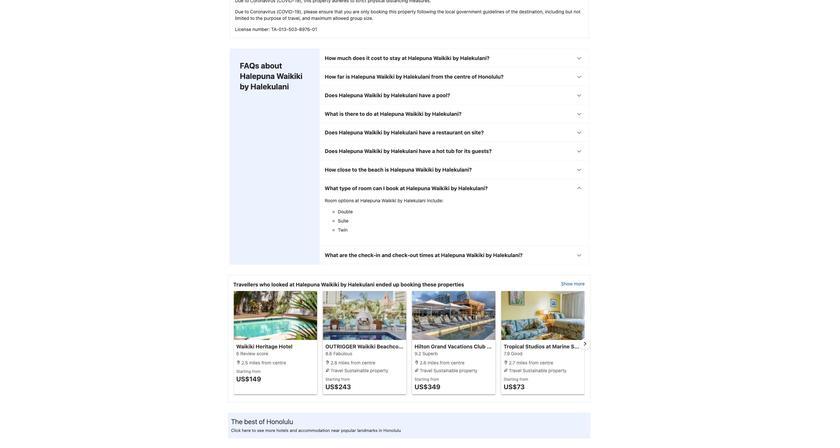 Task type: locate. For each thing, give the bounding box(es) containing it.
are up group
[[353, 9, 360, 14]]

2 have from the top
[[419, 130, 431, 136]]

travel down 2.7
[[509, 368, 522, 374]]

1 vertical spatial more
[[265, 429, 276, 434]]

halepuna right looked
[[296, 282, 320, 288]]

0 vertical spatial is
[[346, 74, 350, 80]]

starting up us$349
[[415, 378, 430, 382]]

more right see
[[265, 429, 276, 434]]

are down twin
[[340, 253, 348, 259]]

at inside dropdown button
[[374, 111, 379, 117]]

2 vertical spatial have
[[419, 148, 431, 154]]

waikiki inside how much does it cost to stay at halepuna waikiki by halekulani? dropdown button
[[434, 55, 452, 61]]

best
[[244, 418, 258, 426]]

by inside dropdown button
[[425, 111, 431, 117]]

travel,
[[288, 15, 301, 21]]

1 horizontal spatial travel
[[420, 368, 433, 374]]

3 what from the top
[[325, 253, 339, 259]]

0 horizontal spatial and
[[290, 429, 297, 434]]

are inside dropdown button
[[340, 253, 348, 259]]

only
[[361, 9, 370, 14]]

travel down 2.8
[[331, 368, 344, 374]]

does inside the does halepuna waikiki by halekulani have a restaurant on site? dropdown button
[[325, 130, 338, 136]]

more
[[574, 281, 585, 287], [265, 429, 276, 434]]

how left far
[[325, 74, 336, 80]]

property for us$73
[[549, 368, 567, 374]]

property down 2.7 miles from centre
[[549, 368, 567, 374]]

travel
[[331, 368, 344, 374], [420, 368, 433, 374], [509, 368, 522, 374]]

more right show
[[574, 281, 585, 287]]

to right 'due' at the left top of the page
[[245, 9, 249, 14]]

starting inside starting from us$149
[[236, 370, 251, 375]]

starting up us$73
[[504, 378, 519, 382]]

0 vertical spatial honolulu
[[530, 344, 553, 350]]

waikiki inside what are the check-in and check-out times at halepuna waikiki by halekulani? dropdown button
[[467, 253, 485, 259]]

from up pool?
[[432, 74, 444, 80]]

to left see
[[252, 429, 256, 434]]

0 horizontal spatial more
[[265, 429, 276, 434]]

but
[[566, 9, 573, 14]]

does inside does halepuna waikiki by halekulani have a hot tub for its guests? dropdown button
[[325, 148, 338, 154]]

2 hotel from the left
[[413, 344, 427, 350]]

2 horizontal spatial is
[[385, 167, 389, 173]]

ta-
[[271, 26, 279, 32]]

allowed
[[333, 15, 349, 21]]

halepuna up include:
[[407, 186, 431, 192]]

halepuna inside faqs about halepuna waikiki by halekulani
[[240, 72, 275, 81]]

0 vertical spatial how
[[325, 55, 336, 61]]

what down twin
[[325, 253, 339, 259]]

heritage
[[256, 344, 278, 350]]

by
[[453, 55, 459, 61], [396, 74, 402, 80], [240, 82, 249, 91], [384, 92, 390, 98], [425, 111, 431, 117], [384, 130, 390, 136], [384, 148, 390, 154], [435, 167, 442, 173], [451, 186, 457, 192], [398, 198, 403, 204], [486, 253, 492, 259], [341, 282, 347, 288]]

1 horizontal spatial hotel
[[413, 344, 427, 350]]

what up the room
[[325, 186, 339, 192]]

have left hot
[[419, 148, 431, 154]]

starting for us$243
[[326, 378, 340, 382]]

how much does it cost to stay at halepuna waikiki by halekulani?
[[325, 55, 490, 61]]

1 travel sustainable property from the left
[[330, 368, 389, 374]]

from up "us$243"
[[342, 378, 350, 382]]

close
[[338, 167, 351, 173]]

waikiki inside the what type of room can i book at halepuna waikiki by halekulani? dropdown button
[[432, 186, 450, 192]]

miles for us$349
[[428, 361, 439, 366]]

and right hotels
[[290, 429, 297, 434]]

0 horizontal spatial is
[[340, 111, 344, 117]]

property right this
[[398, 9, 416, 14]]

have left pool?
[[419, 92, 431, 98]]

halekulani inside does halepuna waikiki by halekulani have a pool? dropdown button
[[391, 92, 418, 98]]

0 vertical spatial and
[[302, 15, 310, 21]]

2 horizontal spatial travel
[[509, 368, 522, 374]]

0 vertical spatial does
[[325, 92, 338, 98]]

does inside does halepuna waikiki by halekulani have a pool? dropdown button
[[325, 92, 338, 98]]

0 horizontal spatial are
[[340, 253, 348, 259]]

2 vertical spatial a
[[432, 148, 435, 154]]

2 vertical spatial and
[[290, 429, 297, 434]]

0 vertical spatial in
[[376, 253, 381, 259]]

are
[[353, 9, 360, 14], [340, 253, 348, 259]]

1 horizontal spatial is
[[346, 74, 350, 80]]

and
[[302, 15, 310, 21], [382, 253, 391, 259], [290, 429, 297, 434]]

click
[[231, 429, 241, 434]]

1 have from the top
[[419, 92, 431, 98]]

halekulani inside faqs about halepuna waikiki by halekulani
[[251, 82, 289, 91]]

1 sustainable from the left
[[345, 368, 369, 374]]

2 vertical spatial what
[[325, 253, 339, 259]]

number:
[[253, 26, 270, 32]]

how inside how much does it cost to stay at halepuna waikiki by halekulani? dropdown button
[[325, 55, 336, 61]]

travel down 2.6
[[420, 368, 433, 374]]

the down coronavirus
[[256, 15, 263, 21]]

is right far
[[346, 74, 350, 80]]

from up us$349
[[431, 378, 439, 382]]

here
[[242, 429, 251, 434]]

ended
[[376, 282, 392, 288]]

license number: ta-013-503-8976-01
[[235, 26, 317, 32]]

halepuna down room
[[361, 198, 381, 204]]

1 vertical spatial is
[[340, 111, 344, 117]]

3 miles from the left
[[428, 361, 439, 366]]

1 horizontal spatial sustainable
[[434, 368, 459, 374]]

3 travel from the left
[[509, 368, 522, 374]]

0 vertical spatial booking
[[371, 9, 388, 14]]

2 horizontal spatial travel sustainable property
[[508, 368, 567, 374]]

booking inside due to coronavirus (covid-19), please ensure that you are only booking this property following the local government guidelines of the destination, including but not limited to the purpose of travel, and maximum allowed group size.
[[371, 9, 388, 14]]

in right landmarks
[[379, 429, 383, 434]]

halepuna down does halepuna waikiki by halekulani have a pool?
[[380, 111, 404, 117]]

miles right 2.5 on the left of page
[[249, 361, 261, 366]]

at right options
[[355, 198, 359, 204]]

how for how far is halepuna waikiki by halekulani from the centre of honolulu?
[[325, 74, 336, 80]]

1 vertical spatial does
[[325, 130, 338, 136]]

3 sustainable from the left
[[523, 368, 548, 374]]

halekulani left ended
[[348, 282, 375, 288]]

of inside the best of honolulu click here to see more hotels and accommodation near popular landmarks in honolulu
[[259, 418, 265, 426]]

how
[[325, 55, 336, 61], [325, 74, 336, 80], [325, 167, 336, 173]]

pool?
[[437, 92, 451, 98]]

to left do
[[360, 111, 365, 117]]

2 vertical spatial how
[[325, 167, 336, 173]]

the left beach
[[359, 167, 367, 173]]

this
[[389, 9, 397, 14]]

3 a from the top
[[432, 148, 435, 154]]

2.8
[[331, 361, 338, 366]]

booking right up at the left of the page
[[401, 282, 421, 288]]

0 horizontal spatial travel
[[331, 368, 344, 374]]

and inside dropdown button
[[382, 253, 391, 259]]

the
[[231, 418, 243, 426]]

sustainable down 2.6 miles from centre
[[434, 368, 459, 374]]

2 a from the top
[[432, 130, 435, 136]]

is inside how far is halepuna waikiki by halekulani from the centre of honolulu? dropdown button
[[346, 74, 350, 80]]

miles right 2.6
[[428, 361, 439, 366]]

times
[[420, 253, 434, 259]]

book
[[386, 186, 399, 192]]

room
[[325, 198, 337, 204]]

booking up size.
[[371, 9, 388, 14]]

1 vertical spatial are
[[340, 253, 348, 259]]

what
[[325, 111, 339, 117], [325, 186, 339, 192], [325, 253, 339, 259]]

hotel
[[279, 344, 293, 350], [413, 344, 427, 350]]

halekulani up the does halepuna waikiki by halekulani have a hot tub for its guests?
[[391, 130, 418, 136]]

faqs
[[240, 61, 259, 70]]

2 horizontal spatial sustainable
[[523, 368, 548, 374]]

sustainable down 2.8 miles from centre
[[345, 368, 369, 374]]

what is there to do at halepuna waikiki by halekulani?
[[325, 111, 462, 117]]

2 horizontal spatial and
[[382, 253, 391, 259]]

at right stay
[[402, 55, 407, 61]]

honolulu right landmarks
[[384, 429, 401, 434]]

does
[[325, 92, 338, 98], [325, 130, 338, 136], [325, 148, 338, 154]]

and inside the best of honolulu click here to see more hotels and accommodation near popular landmarks in honolulu
[[290, 429, 297, 434]]

how left the close at the top left
[[325, 167, 336, 173]]

region containing us$149
[[228, 292, 591, 397]]

0 horizontal spatial check-
[[359, 253, 376, 259]]

hotel right heritage
[[279, 344, 293, 350]]

property for us$243
[[370, 368, 389, 374]]

starting up "us$243"
[[326, 378, 340, 382]]

is right beach
[[385, 167, 389, 173]]

from
[[432, 74, 444, 80], [262, 361, 272, 366], [351, 361, 361, 366], [440, 361, 450, 366], [529, 361, 539, 366], [252, 370, 261, 375], [342, 378, 350, 382], [431, 378, 439, 382], [520, 378, 529, 382]]

1 vertical spatial have
[[419, 130, 431, 136]]

travel sustainable property down 2.6 miles from centre
[[419, 368, 478, 374]]

starting for us$73
[[504, 378, 519, 382]]

waikiki inside how far is halepuna waikiki by halekulani from the centre of honolulu? dropdown button
[[377, 74, 395, 80]]

starting down 2.5 on the left of page
[[236, 370, 251, 375]]

1 hotel from the left
[[279, 344, 293, 350]]

grand
[[431, 344, 447, 350]]

is left "there"
[[340, 111, 344, 117]]

a
[[432, 92, 435, 98], [432, 130, 435, 136], [432, 148, 435, 154]]

have left restaurant
[[419, 130, 431, 136]]

what inside dropdown button
[[325, 111, 339, 117]]

how inside how far is halepuna waikiki by halekulani from the centre of honolulu? dropdown button
[[325, 74, 336, 80]]

and down please
[[302, 15, 310, 21]]

3 does from the top
[[325, 148, 338, 154]]

accordion control element
[[320, 49, 589, 265]]

license
[[235, 26, 251, 32]]

not
[[574, 9, 581, 14]]

of up see
[[259, 418, 265, 426]]

2.5 miles from centre
[[240, 361, 286, 366]]

starting inside starting from us$243
[[326, 378, 340, 382]]

0 horizontal spatial sustainable
[[345, 368, 369, 374]]

7.9 good
[[504, 351, 523, 357]]

what is there to do at halepuna waikiki by halekulani? button
[[320, 105, 589, 123]]

how inside how close to the beach is halepuna waikiki by halekulani? dropdown button
[[325, 167, 336, 173]]

from up us$73
[[520, 378, 529, 382]]

0 vertical spatial what
[[325, 111, 339, 117]]

0 horizontal spatial hotel
[[279, 344, 293, 350]]

0 horizontal spatial booking
[[371, 9, 388, 14]]

from down 8.6 fabulous
[[351, 361, 361, 366]]

halepuna down faqs
[[240, 72, 275, 81]]

us$349
[[415, 384, 441, 391]]

halekulani down how much does it cost to stay at halepuna waikiki by halekulani?
[[404, 74, 430, 80]]

2 vertical spatial does
[[325, 148, 338, 154]]

1 horizontal spatial travel sustainable property
[[419, 368, 478, 374]]

halepuna down does at left
[[352, 74, 376, 80]]

1 a from the top
[[432, 92, 435, 98]]

halekulani down does halepuna waikiki by halekulani have a restaurant on site?
[[391, 148, 418, 154]]

1 vertical spatial a
[[432, 130, 435, 136]]

waikiki
[[434, 55, 452, 61], [277, 72, 303, 81], [377, 74, 395, 80], [365, 92, 383, 98], [406, 111, 424, 117], [365, 130, 383, 136], [365, 148, 383, 154], [416, 167, 434, 173], [432, 186, 450, 192], [382, 198, 397, 204], [467, 253, 485, 259], [321, 282, 340, 288], [236, 344, 255, 350], [358, 344, 376, 350], [511, 344, 529, 350]]

1 horizontal spatial honolulu
[[384, 429, 401, 434]]

0 horizontal spatial honolulu
[[267, 418, 293, 426]]

travel sustainable property for us$349
[[419, 368, 478, 374]]

6 review
[[236, 351, 256, 357]]

us$149
[[236, 376, 261, 383]]

8.6 fabulous
[[326, 351, 353, 357]]

sustainable for us$243
[[345, 368, 369, 374]]

0 vertical spatial more
[[574, 281, 585, 287]]

miles
[[249, 361, 261, 366], [339, 361, 350, 366], [428, 361, 439, 366], [517, 361, 528, 366]]

1 travel from the left
[[331, 368, 344, 374]]

a left hot
[[432, 148, 435, 154]]

halekulani down what type of room can i book at halepuna waikiki by halekulani?
[[404, 198, 426, 204]]

1 horizontal spatial check-
[[393, 253, 410, 259]]

honolulu up 2.7 miles from centre
[[530, 344, 553, 350]]

2 travel sustainable property from the left
[[419, 368, 478, 374]]

in
[[376, 253, 381, 259], [379, 429, 383, 434]]

group
[[350, 15, 363, 21]]

from down grand
[[440, 361, 450, 366]]

in up ended
[[376, 253, 381, 259]]

2 what from the top
[[325, 186, 339, 192]]

1 how from the top
[[325, 55, 336, 61]]

1 miles from the left
[[249, 361, 261, 366]]

1 what from the top
[[325, 111, 339, 117]]

limited
[[235, 15, 249, 21]]

1 does from the top
[[325, 92, 338, 98]]

2 horizontal spatial honolulu
[[530, 344, 553, 350]]

centre for us$349
[[451, 361, 465, 366]]

3 have from the top
[[419, 148, 431, 154]]

2.6 miles from centre
[[419, 361, 465, 366]]

at right do
[[374, 111, 379, 117]]

to inside the best of honolulu click here to see more hotels and accommodation near popular landmarks in honolulu
[[252, 429, 256, 434]]

1 vertical spatial booking
[[401, 282, 421, 288]]

0 vertical spatial have
[[419, 92, 431, 98]]

hotel inside waikiki heritage hotel 6 review score
[[279, 344, 293, 350]]

travel for us$243
[[331, 368, 344, 374]]

1 vertical spatial in
[[379, 429, 383, 434]]

1 vertical spatial and
[[382, 253, 391, 259]]

honolulu inside "hilton grand vacations club hokulani waikiki honolulu 9.2 superb"
[[530, 344, 553, 350]]

do
[[366, 111, 373, 117]]

out
[[410, 253, 419, 259]]

due
[[235, 9, 244, 14]]

halekulani?
[[461, 55, 490, 61], [433, 111, 462, 117], [443, 167, 472, 173], [459, 186, 488, 192], [494, 253, 523, 259]]

sustainable down 2.7 miles from centre
[[523, 368, 548, 374]]

2 how from the top
[[325, 74, 336, 80]]

2 vertical spatial is
[[385, 167, 389, 173]]

from right 2.7
[[529, 361, 539, 366]]

starting from us$243
[[326, 378, 351, 391]]

starting inside starting from us$349
[[415, 378, 430, 382]]

1 check- from the left
[[359, 253, 376, 259]]

at right book
[[400, 186, 405, 192]]

8976-
[[299, 26, 312, 32]]

there
[[345, 111, 359, 117]]

property down vacations
[[460, 368, 478, 374]]

1 vertical spatial how
[[325, 74, 336, 80]]

does halepuna waikiki by halekulani have a restaurant on site?
[[325, 130, 484, 136]]

halekulani down about
[[251, 82, 289, 91]]

miles right 2.8
[[339, 361, 350, 366]]

its
[[465, 148, 471, 154]]

the up does halepuna waikiki by halekulani have a pool? dropdown button
[[445, 74, 453, 80]]

how close to the beach is halepuna waikiki by halekulani? button
[[320, 161, 589, 179]]

travel sustainable property
[[330, 368, 389, 374], [419, 368, 478, 374], [508, 368, 567, 374]]

2 vertical spatial honolulu
[[384, 429, 401, 434]]

how left much
[[325, 55, 336, 61]]

is
[[346, 74, 350, 80], [340, 111, 344, 117], [385, 167, 389, 173]]

property down outrigger waikiki beachcomber hotel 8.6 fabulous
[[370, 368, 389, 374]]

from down score
[[262, 361, 272, 366]]

0 horizontal spatial travel sustainable property
[[330, 368, 389, 374]]

from up us$149
[[252, 370, 261, 375]]

a left pool?
[[432, 92, 435, 98]]

2 travel from the left
[[420, 368, 433, 374]]

double
[[338, 209, 353, 215]]

region
[[228, 292, 591, 397]]

2 sustainable from the left
[[434, 368, 459, 374]]

1 vertical spatial what
[[325, 186, 339, 192]]

how for how much does it cost to stay at halepuna waikiki by halekulani?
[[325, 55, 336, 61]]

3 how from the top
[[325, 167, 336, 173]]

4 miles from the left
[[517, 361, 528, 366]]

have
[[419, 92, 431, 98], [419, 130, 431, 136], [419, 148, 431, 154]]

1 vertical spatial honolulu
[[267, 418, 293, 426]]

a left restaurant
[[432, 130, 435, 136]]

0 vertical spatial are
[[353, 9, 360, 14]]

near
[[331, 429, 340, 434]]

1 horizontal spatial are
[[353, 9, 360, 14]]

miles for us$243
[[339, 361, 350, 366]]

sustainable for us$73
[[523, 368, 548, 374]]

restaurant
[[437, 130, 463, 136]]

1 horizontal spatial and
[[302, 15, 310, 21]]

of
[[506, 9, 510, 14], [283, 15, 287, 21], [472, 74, 477, 80], [352, 186, 358, 192], [259, 418, 265, 426]]

2 does from the top
[[325, 130, 338, 136]]

miles right 2.7
[[517, 361, 528, 366]]

travel sustainable property down 2.7 miles from centre
[[508, 368, 567, 374]]

waikiki inside faqs about halepuna waikiki by halekulani
[[277, 72, 303, 81]]

how far is halepuna waikiki by halekulani from the centre of honolulu? button
[[320, 68, 589, 86]]

0 vertical spatial a
[[432, 92, 435, 98]]

travel sustainable property down 2.8 miles from centre
[[330, 368, 389, 374]]

halekulani down how far is halepuna waikiki by halekulani from the centre of honolulu?
[[391, 92, 418, 98]]

2 miles from the left
[[339, 361, 350, 366]]

honolulu up hotels
[[267, 418, 293, 426]]

halekulani inside how far is halepuna waikiki by halekulani from the centre of honolulu? dropdown button
[[404, 74, 430, 80]]

accommodation
[[299, 429, 330, 434]]

starting inside starting from us$73
[[504, 378, 519, 382]]

to right the close at the top left
[[352, 167, 358, 173]]

what left "there"
[[325, 111, 339, 117]]

site?
[[472, 130, 484, 136]]

and left out
[[382, 253, 391, 259]]

hotel up 9.2 superb
[[413, 344, 427, 350]]

3 travel sustainable property from the left
[[508, 368, 567, 374]]



Task type: vqa. For each thing, say whether or not it's contained in the screenshot.
rated pleasant element to the right
no



Task type: describe. For each thing, give the bounding box(es) containing it.
hokulani
[[487, 344, 510, 350]]

hotel inside outrigger waikiki beachcomber hotel 8.6 fabulous
[[413, 344, 427, 350]]

and inside due to coronavirus (covid-19), please ensure that you are only booking this property following the local government guidelines of the destination, including but not limited to the purpose of travel, and maximum allowed group size.
[[302, 15, 310, 21]]

it
[[367, 55, 370, 61]]

the left destination,
[[512, 9, 518, 14]]

what type of room can i book at halepuna waikiki by halekulani?
[[325, 186, 488, 192]]

size.
[[364, 15, 374, 21]]

starting for us$149
[[236, 370, 251, 375]]

honolulu?
[[479, 74, 504, 80]]

waikiki inside waikiki heritage hotel 6 review score
[[236, 344, 255, 350]]

(covid-
[[277, 9, 295, 14]]

can
[[373, 186, 382, 192]]

far
[[338, 74, 345, 80]]

suite
[[338, 218, 349, 224]]

property for us$349
[[460, 368, 478, 374]]

503-
[[289, 26, 299, 32]]

hilton
[[415, 344, 430, 350]]

from inside how far is halepuna waikiki by halekulani from the centre of honolulu? dropdown button
[[432, 74, 444, 80]]

travellers
[[234, 282, 258, 288]]

destination,
[[520, 9, 544, 14]]

does for does halepuna waikiki by halekulani have a pool?
[[325, 92, 338, 98]]

halekulani inside does halepuna waikiki by halekulani have a hot tub for its guests? dropdown button
[[391, 148, 418, 154]]

travel for us$349
[[420, 368, 433, 374]]

property inside due to coronavirus (covid-19), please ensure that you are only booking this property following the local government guidelines of the destination, including but not limited to the purpose of travel, and maximum allowed group size.
[[398, 9, 416, 14]]

halepuna up "there"
[[339, 92, 363, 98]]

19),
[[295, 9, 303, 14]]

starting for us$349
[[415, 378, 430, 382]]

maximum
[[312, 15, 332, 21]]

2.8 miles from centre
[[330, 361, 376, 366]]

by inside faqs about halepuna waikiki by halekulani
[[240, 82, 249, 91]]

show more
[[562, 281, 585, 287]]

is inside the what is there to do at halepuna waikiki by halekulani? dropdown button
[[340, 111, 344, 117]]

sustainable for us$349
[[434, 368, 459, 374]]

guidelines
[[483, 9, 505, 14]]

from inside starting from us$243
[[342, 378, 350, 382]]

travel sustainable property for us$243
[[330, 368, 389, 374]]

travellers who looked at halepuna waikiki by halekulani ended up booking these properties
[[234, 282, 465, 288]]

of right type
[[352, 186, 358, 192]]

how for how close to the beach is halepuna waikiki by halekulani?
[[325, 167, 336, 173]]

centre inside dropdown button
[[454, 74, 471, 80]]

for
[[456, 148, 463, 154]]

does for does halepuna waikiki by halekulani have a hot tub for its guests?
[[325, 148, 338, 154]]

does halepuna waikiki by halekulani have a hot tub for its guests?
[[325, 148, 492, 154]]

1 horizontal spatial booking
[[401, 282, 421, 288]]

what for what is there to do at halepuna waikiki by halekulani?
[[325, 111, 339, 117]]

centre for us$73
[[540, 361, 554, 366]]

halepuna down "there"
[[339, 130, 363, 136]]

what are the check-in and check-out times at halepuna waikiki by halekulani? button
[[320, 246, 589, 265]]

government
[[457, 9, 482, 14]]

travel for us$73
[[509, 368, 522, 374]]

who
[[260, 282, 270, 288]]

of right the guidelines
[[506, 9, 510, 14]]

twin
[[338, 227, 348, 233]]

landmarks
[[358, 429, 378, 434]]

popular
[[341, 429, 356, 434]]

waikiki inside the does halepuna waikiki by halekulani have a restaurant on site? dropdown button
[[365, 130, 383, 136]]

the best of honolulu click here to see more hotels and accommodation near popular landmarks in honolulu
[[231, 418, 401, 434]]

halepuna inside dropdown button
[[380, 111, 404, 117]]

halekulani? inside dropdown button
[[433, 111, 462, 117]]

how much does it cost to stay at halepuna waikiki by halekulani? button
[[320, 49, 589, 67]]

these
[[423, 282, 437, 288]]

2.6
[[420, 361, 427, 366]]

from inside starting from us$73
[[520, 378, 529, 382]]

have for pool?
[[419, 92, 431, 98]]

a for hot
[[432, 148, 435, 154]]

to inside dropdown button
[[360, 111, 365, 117]]

waikiki inside the what is there to do at halepuna waikiki by halekulani? dropdown button
[[406, 111, 424, 117]]

halepuna up the close at the top left
[[339, 148, 363, 154]]

in inside the best of honolulu click here to see more hotels and accommodation near popular landmarks in honolulu
[[379, 429, 383, 434]]

at right the times
[[435, 253, 440, 259]]

waikiki heritage hotel 6 review score
[[236, 344, 293, 357]]

from inside starting from us$149
[[252, 370, 261, 375]]

purpose
[[264, 15, 281, 21]]

are inside due to coronavirus (covid-19), please ensure that you are only booking this property following the local government guidelines of the destination, including but not limited to the purpose of travel, and maximum allowed group size.
[[353, 9, 360, 14]]

a for restaurant
[[432, 130, 435, 136]]

from inside starting from us$349
[[431, 378, 439, 382]]

please
[[304, 9, 318, 14]]

hilton grand vacations club hokulani waikiki honolulu 9.2 superb
[[415, 344, 553, 357]]

does halepuna waikiki by halekulani have a hot tub for its guests? button
[[320, 142, 589, 160]]

due to coronavirus (covid-19), please ensure that you are only booking this property following the local government guidelines of the destination, including but not limited to the purpose of travel, and maximum allowed group size.
[[235, 9, 581, 21]]

what for what type of room can i book at halepuna waikiki by halekulani?
[[325, 186, 339, 192]]

club
[[474, 344, 486, 350]]

guests?
[[472, 148, 492, 154]]

starting from us$349
[[415, 378, 441, 391]]

starting from us$73
[[504, 378, 529, 391]]

to left stay
[[384, 55, 389, 61]]

to right the limited at the top
[[251, 15, 255, 21]]

halepuna up what type of room can i book at halepuna waikiki by halekulani?
[[391, 167, 415, 173]]

waikiki inside does halepuna waikiki by halekulani have a pool? dropdown button
[[365, 92, 383, 98]]

the left local
[[438, 9, 444, 14]]

waikiki inside outrigger waikiki beachcomber hotel 8.6 fabulous
[[358, 344, 376, 350]]

how close to the beach is halepuna waikiki by halekulani?
[[325, 167, 472, 173]]

on
[[465, 130, 471, 136]]

properties
[[438, 282, 465, 288]]

cost
[[371, 55, 382, 61]]

of down (covid-
[[283, 15, 287, 21]]

us$73
[[504, 384, 525, 391]]

you
[[344, 9, 352, 14]]

halepuna up how far is halepuna waikiki by halekulani from the centre of honolulu?
[[408, 55, 432, 61]]

how far is halepuna waikiki by halekulani from the centre of honolulu?
[[325, 74, 504, 80]]

starting from us$149
[[236, 370, 261, 383]]

local
[[446, 9, 456, 14]]

2 check- from the left
[[393, 253, 410, 259]]

include:
[[427, 198, 444, 204]]

i
[[384, 186, 385, 192]]

stay
[[390, 55, 401, 61]]

what for what are the check-in and check-out times at halepuna waikiki by halekulani?
[[325, 253, 339, 259]]

vacations
[[448, 344, 473, 350]]

room
[[359, 186, 372, 192]]

that
[[335, 9, 343, 14]]

the up the travellers who looked at halepuna waikiki by halekulani ended up booking these properties
[[349, 253, 357, 259]]

at right looked
[[290, 282, 295, 288]]

is inside how close to the beach is halepuna waikiki by halekulani? dropdown button
[[385, 167, 389, 173]]

score
[[257, 351, 269, 357]]

see
[[257, 429, 264, 434]]

miles for us$73
[[517, 361, 528, 366]]

looked
[[272, 282, 289, 288]]

have for hot
[[419, 148, 431, 154]]

what type of room can i book at halepuna waikiki by halekulani? button
[[320, 179, 589, 198]]

more inside the best of honolulu click here to see more hotels and accommodation near popular landmarks in honolulu
[[265, 429, 276, 434]]

have for restaurant
[[419, 130, 431, 136]]

options
[[338, 198, 354, 204]]

01
[[312, 26, 317, 32]]

faqs about halepuna waikiki by halekulani
[[240, 61, 303, 91]]

travel sustainable property for us$73
[[508, 368, 567, 374]]

about
[[261, 61, 282, 70]]

what are the check-in and check-out times at halepuna waikiki by halekulani?
[[325, 253, 523, 259]]

a for pool?
[[432, 92, 435, 98]]

outrigger waikiki beachcomber hotel 8.6 fabulous
[[326, 344, 427, 357]]

show more link
[[562, 281, 585, 289]]

waikiki inside does halepuna waikiki by halekulani have a hot tub for its guests? dropdown button
[[365, 148, 383, 154]]

in inside dropdown button
[[376, 253, 381, 259]]

waikiki inside how close to the beach is halepuna waikiki by halekulani? dropdown button
[[416, 167, 434, 173]]

halekulani inside the does halepuna waikiki by halekulani have a restaurant on site? dropdown button
[[391, 130, 418, 136]]

1 horizontal spatial more
[[574, 281, 585, 287]]

does for does halepuna waikiki by halekulani have a restaurant on site?
[[325, 130, 338, 136]]

beachcomber
[[377, 344, 412, 350]]

waikiki inside "hilton grand vacations club hokulani waikiki honolulu 9.2 superb"
[[511, 344, 529, 350]]

of left honolulu?
[[472, 74, 477, 80]]

halepuna right the times
[[441, 253, 466, 259]]

including
[[546, 9, 565, 14]]

show
[[562, 281, 573, 287]]

type
[[340, 186, 351, 192]]

hot
[[437, 148, 445, 154]]

following
[[418, 9, 436, 14]]

centre for us$243
[[362, 361, 376, 366]]



